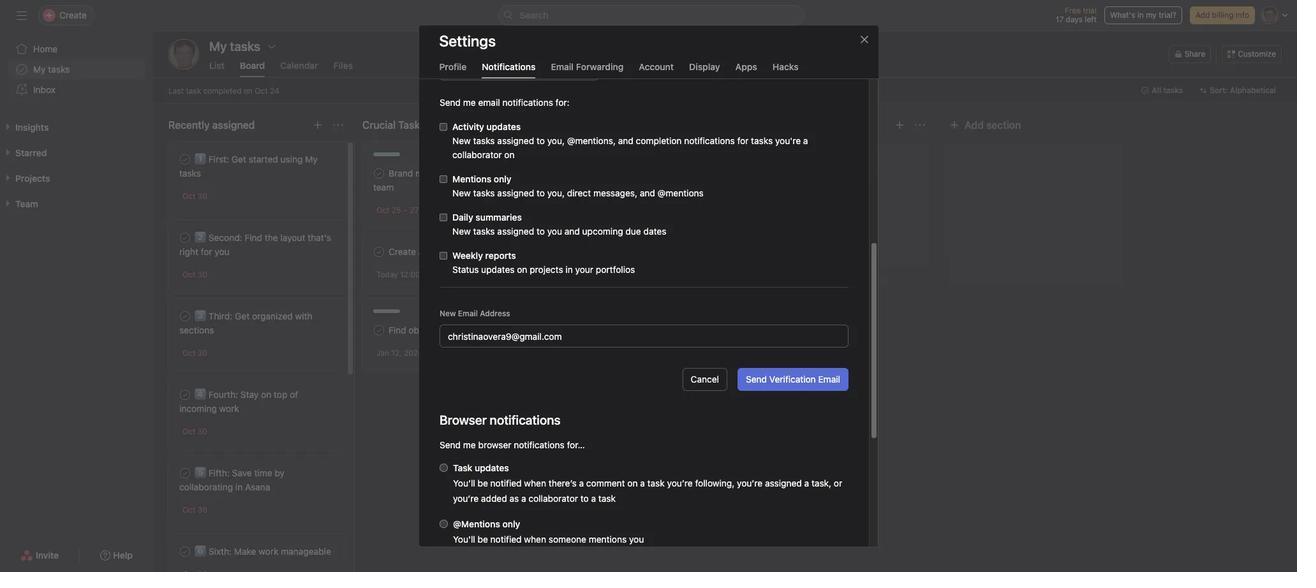 Task type: describe. For each thing, give the bounding box(es) containing it.
– for 25
[[403, 205, 408, 215]]

send for send me browser notifications for…
[[439, 440, 460, 451]]

verification
[[769, 374, 816, 385]]

my tasks
[[209, 39, 260, 54]]

updates for activity updates
[[486, 121, 521, 132]]

assigned for only
[[497, 188, 534, 198]]

messages,
[[593, 188, 637, 198]]

objective
[[409, 325, 446, 336]]

2 add task image from the left
[[507, 120, 517, 130]]

last
[[168, 86, 184, 95]]

a down 'comment'
[[591, 493, 596, 504]]

manageable
[[281, 546, 331, 557]]

someone
[[548, 534, 586, 545]]

inbox link
[[8, 80, 145, 100]]

with inside 3️⃣ third: get organized with sections
[[295, 311, 312, 322]]

2 1 button from the top
[[511, 268, 530, 281]]

updates for task updates
[[474, 463, 509, 474]]

assigned for summaries
[[497, 226, 534, 237]]

there's
[[548, 478, 576, 489]]

@mentions only you'll be notified when someone mentions you
[[453, 519, 644, 545]]

team
[[373, 182, 394, 193]]

fifth:
[[209, 468, 230, 479]]

tasks inside the daily summaries new tasks assigned to you and upcoming due dates
[[473, 226, 495, 237]]

days
[[1066, 15, 1083, 24]]

mentions
[[452, 174, 491, 184]]

for inside 2️⃣ second: find the layout that's right for you
[[201, 246, 212, 257]]

– for 12:00am
[[433, 270, 438, 280]]

add for add section
[[965, 119, 984, 131]]

list link
[[209, 60, 225, 77]]

profile button
[[439, 61, 467, 78]]

invite button
[[12, 544, 67, 567]]

oct for 4️⃣ fourth: stay on top of incoming work
[[183, 427, 196, 436]]

only for @mentions only
[[502, 519, 520, 530]]

notifications
[[482, 61, 536, 72]]

section
[[986, 119, 1021, 131]]

the for marketing
[[471, 168, 484, 179]]

you'll
[[453, 534, 475, 545]]

completed checkbox for 4️⃣ fourth: stay on top of incoming work
[[177, 387, 193, 403]]

30 for 4️⃣ fourth: stay on top of incoming work
[[198, 427, 207, 436]]

on down board link
[[244, 86, 253, 95]]

completed image for find objective
[[371, 323, 387, 338]]

oct for 1️⃣ first: get started using my tasks
[[183, 191, 196, 201]]

completed checkbox for 6️⃣ sixth: make work manageable
[[177, 544, 193, 560]]

upcoming
[[582, 226, 623, 237]]

0 horizontal spatial you're
[[453, 493, 478, 504]]

0 vertical spatial jan
[[440, 270, 453, 280]]

on inside activity updates new tasks assigned to you, @mentions, and completion notifications for tasks you're a collaborator on
[[504, 149, 514, 160]]

12:00am
[[400, 270, 431, 280]]

a left 'new'
[[418, 246, 423, 257]]

board link
[[240, 60, 265, 77]]

of
[[290, 389, 298, 400]]

oct for 2️⃣ second: find the layout that's right for you
[[183, 270, 196, 280]]

organized
[[252, 311, 293, 322]]

you, for direct
[[547, 188, 564, 198]]

files
[[334, 60, 353, 71]]

oct 30 button for 1️⃣ first: get started using my tasks
[[183, 191, 207, 201]]

completed checkbox for find objective
[[371, 323, 387, 338]]

find inside 2️⃣ second: find the layout that's right for you
[[245, 232, 262, 243]]

2 horizontal spatial email
[[818, 374, 840, 385]]

your
[[575, 264, 593, 275]]

cancel
[[691, 374, 719, 385]]

close image
[[859, 34, 869, 45]]

account button
[[639, 61, 674, 78]]

hacks button
[[773, 61, 799, 78]]

browser
[[478, 440, 511, 451]]

robot
[[445, 246, 467, 257]]

started
[[249, 154, 278, 165]]

notifications button
[[482, 61, 536, 78]]

completed image for 2️⃣ second: find the layout that's right for you
[[177, 230, 193, 246]]

search
[[520, 10, 548, 20]]

profile
[[439, 61, 467, 72]]

summaries
[[475, 212, 522, 223]]

completed image for brand meeting with the marketing team
[[371, 166, 387, 181]]

my inside 1️⃣ first: get started using my tasks
[[305, 154, 318, 165]]

1 for brand meeting with the marketing team
[[514, 205, 518, 215]]

what's in my trial? button
[[1105, 6, 1182, 24]]

display
[[689, 61, 720, 72]]

hacks
[[773, 61, 799, 72]]

create a new robot
[[389, 246, 467, 257]]

completed image for 1️⃣ first: get started using my tasks
[[177, 152, 193, 167]]

left
[[1085, 15, 1097, 24]]

a inside activity updates new tasks assigned to you, @mentions, and completion notifications for tasks you're a collaborator on
[[803, 135, 808, 146]]

oct left 25
[[377, 205, 390, 215]]

new
[[426, 246, 443, 257]]

activity
[[452, 121, 484, 132]]

1 button for brand meeting with the marketing team
[[511, 204, 530, 217]]

1️⃣ first: get started using my tasks
[[179, 154, 318, 179]]

completed image for 4️⃣ fourth: stay on top of incoming work
[[177, 387, 193, 403]]

global element
[[0, 31, 153, 108]]

dates
[[643, 226, 666, 237]]

completion
[[636, 135, 682, 146]]

make
[[234, 546, 256, 557]]

me for email
[[463, 97, 476, 108]]

task right 'comment'
[[647, 478, 665, 489]]

weekly
[[452, 250, 483, 261]]

free trial 17 days left
[[1056, 6, 1097, 24]]

daily
[[452, 212, 473, 223]]

30 for 3️⃣ third: get organized with sections
[[198, 348, 207, 358]]

oct 30 for 4️⃣ fourth: stay on top of incoming work
[[183, 427, 207, 436]]

send for send verification email
[[746, 374, 767, 385]]

24
[[270, 86, 279, 95]]

jan 12, 2024 button
[[377, 348, 423, 358]]

30 for 2️⃣ second: find the layout that's right for you
[[198, 270, 207, 280]]

2️⃣
[[195, 232, 206, 243]]

that's
[[308, 232, 331, 243]]

a right 'comment'
[[640, 478, 645, 489]]

to inside 'task updates you'll be notified when there's a comment on a task you're following, you're assigned a task, or you're added as a collaborator to a task'
[[580, 493, 589, 504]]

be for you'll
[[477, 534, 488, 545]]

4️⃣ fourth: stay on top of incoming work
[[179, 389, 298, 414]]

30 for 1️⃣ first: get started using my tasks
[[198, 191, 207, 201]]

share button
[[1169, 45, 1211, 63]]

and inside the daily summaries new tasks assigned to you and upcoming due dates
[[564, 226, 580, 237]]

completed image for 5️⃣ fifth: save time by collaborating in asana
[[177, 466, 193, 481]]

tasks inside global element
[[48, 64, 70, 75]]

you'll
[[453, 478, 475, 489]]

cancel button
[[682, 368, 727, 391]]

by
[[275, 468, 285, 479]]

when for there's
[[524, 478, 546, 489]]

a left 'task,'
[[804, 478, 809, 489]]

task down 'comment'
[[598, 493, 616, 504]]

get for started
[[232, 154, 246, 165]]

marketing
[[487, 168, 528, 179]]

when for someone
[[524, 534, 546, 545]]

2 1 from the top
[[514, 270, 518, 279]]

25
[[392, 205, 401, 215]]

task inside button
[[652, 155, 669, 166]]

1 vertical spatial email
[[458, 309, 478, 318]]

info
[[1236, 10, 1250, 20]]

or
[[834, 478, 842, 489]]

task right last
[[186, 86, 201, 95]]

what's in my trial?
[[1110, 10, 1177, 20]]

you inside the daily summaries new tasks assigned to you and upcoming due dates
[[547, 226, 562, 237]]

billing
[[1212, 10, 1234, 20]]

a right the 'there's'
[[579, 478, 584, 489]]

me for browser
[[463, 440, 476, 451]]

time
[[254, 468, 272, 479]]

home link
[[8, 39, 145, 59]]

browser notifications
[[439, 413, 560, 428]]

to for summaries
[[536, 226, 545, 237]]

1,
[[455, 270, 461, 280]]

1 horizontal spatial find
[[389, 325, 406, 336]]

my inside global element
[[33, 64, 46, 75]]

sixth:
[[209, 546, 232, 557]]

add section
[[965, 119, 1021, 131]]

using
[[281, 154, 303, 165]]

collaborator inside 'task updates you'll be notified when there's a comment on a task you're following, you're assigned a task, or you're added as a collaborator to a task'
[[528, 493, 578, 504]]

add billing info
[[1196, 10, 1250, 20]]

mentions only new tasks assigned to you, direct messages, and @mentions
[[452, 174, 703, 198]]

6️⃣
[[195, 546, 206, 557]]

inbox
[[33, 84, 56, 95]]

free
[[1065, 6, 1081, 15]]

my tasks
[[33, 64, 70, 75]]

send for send me email notifications for:
[[439, 97, 460, 108]]

brand meeting with the marketing team
[[373, 168, 528, 193]]

1 horizontal spatial you're
[[667, 478, 693, 489]]

1 add task image from the left
[[313, 120, 323, 130]]



Task type: vqa. For each thing, say whether or not it's contained in the screenshot.
Get associated with organized
yes



Task type: locate. For each thing, give the bounding box(es) containing it.
only down as
[[502, 519, 520, 530]]

completed image
[[371, 166, 387, 181], [177, 230, 193, 246], [371, 244, 387, 260], [177, 466, 193, 481], [177, 544, 193, 560]]

@mentions
[[657, 188, 703, 198]]

in inside weekly reports status updates on projects in your portfolios
[[565, 264, 573, 275]]

a
[[803, 135, 808, 146], [418, 246, 423, 257], [579, 478, 584, 489], [640, 478, 645, 489], [804, 478, 809, 489], [521, 493, 526, 504], [591, 493, 596, 504]]

2 vertical spatial in
[[235, 482, 243, 493]]

new down activity
[[452, 135, 470, 146]]

get right first:
[[232, 154, 246, 165]]

oct 30
[[183, 191, 207, 201], [183, 270, 207, 280], [183, 348, 207, 358], [183, 427, 207, 436], [183, 505, 207, 515]]

task updates you'll be notified when there's a comment on a task you're following, you're assigned a task, or you're added as a collaborator to a task
[[453, 463, 842, 504]]

0 vertical spatial add
[[1196, 10, 1210, 20]]

address
[[480, 309, 510, 318]]

1 vertical spatial 2024
[[404, 348, 423, 358]]

1 vertical spatial send
[[746, 374, 767, 385]]

activity updates new tasks assigned to you, @mentions, and completion notifications for tasks you're a collaborator on
[[452, 121, 808, 160]]

display button
[[689, 61, 720, 78]]

notified for only
[[490, 534, 521, 545]]

you're
[[667, 478, 693, 489], [737, 478, 762, 489], [453, 493, 478, 504]]

get inside 3️⃣ third: get organized with sections
[[235, 311, 250, 322]]

0 vertical spatial with
[[451, 168, 469, 179]]

first:
[[209, 154, 229, 165]]

you, for @mentions,
[[547, 135, 564, 146]]

assigned down "summaries"
[[497, 226, 534, 237]]

0 vertical spatial 2024
[[463, 270, 482, 280]]

collaborator inside activity updates new tasks assigned to you, @mentions, and completion notifications for tasks you're a collaborator on
[[452, 149, 502, 160]]

0 horizontal spatial you
[[215, 246, 230, 257]]

with right "meeting"
[[451, 168, 469, 179]]

oct down incoming
[[183, 427, 196, 436]]

30 for 5️⃣ fifth: save time by collaborating in asana
[[198, 505, 207, 515]]

updates inside activity updates new tasks assigned to you, @mentions, and completion notifications for tasks you're a collaborator on
[[486, 121, 521, 132]]

on inside 'task updates you'll be notified when there's a comment on a task you're following, you're assigned a task, or you're added as a collaborator to a task'
[[627, 478, 638, 489]]

4 oct 30 from the top
[[183, 427, 207, 436]]

notifications for for:
[[502, 97, 553, 108]]

4️⃣
[[195, 389, 206, 400]]

2 vertical spatial 1
[[514, 348, 518, 358]]

completed checkbox left create at top
[[371, 244, 387, 260]]

0 horizontal spatial 2024
[[404, 348, 423, 358]]

notifications inside activity updates new tasks assigned to you, @mentions, and completion notifications for tasks you're a collaborator on
[[684, 135, 735, 146]]

new for new tasks assigned to you, @mentions, and completion notifications for tasks you're a collaborator on
[[452, 135, 470, 146]]

second:
[[209, 232, 242, 243]]

new up objective
[[439, 309, 456, 318]]

1 oct 30 button from the top
[[183, 191, 207, 201]]

4 oct 30 button from the top
[[183, 427, 207, 436]]

oct 30 button
[[183, 191, 207, 201], [183, 270, 207, 280], [183, 348, 207, 358], [183, 427, 207, 436], [183, 505, 207, 515]]

new down mentions
[[452, 188, 470, 198]]

and left upcoming
[[564, 226, 580, 237]]

2 vertical spatial updates
[[474, 463, 509, 474]]

2 vertical spatial send
[[439, 440, 460, 451]]

completed checkbox for 3️⃣ third: get organized with sections
[[177, 309, 193, 324]]

1 vertical spatial jan
[[377, 348, 389, 358]]

the for layout
[[265, 232, 278, 243]]

@mentions,
[[567, 135, 615, 146]]

30 down 1️⃣
[[198, 191, 207, 201]]

0 vertical spatial the
[[471, 168, 484, 179]]

0 vertical spatial me
[[463, 97, 476, 108]]

1 horizontal spatial add
[[965, 119, 984, 131]]

completed image
[[177, 152, 193, 167], [177, 309, 193, 324], [371, 323, 387, 338], [177, 387, 193, 403]]

recently assigned
[[168, 119, 255, 131]]

2 notified from the top
[[490, 534, 521, 545]]

and
[[618, 135, 633, 146], [640, 188, 655, 198], [564, 226, 580, 237]]

new for new tasks assigned to you and upcoming due dates
[[452, 226, 470, 237]]

what's
[[1110, 10, 1136, 20]]

with inside brand meeting with the marketing team
[[451, 168, 469, 179]]

1 horizontal spatial jan
[[440, 270, 453, 280]]

1 button
[[511, 204, 530, 217], [511, 268, 530, 281], [511, 347, 530, 360]]

1 vertical spatial add
[[965, 119, 984, 131]]

oct 30 button for 2️⃣ second: find the layout that's right for you
[[183, 270, 207, 280]]

1 vertical spatial be
[[477, 534, 488, 545]]

1 vertical spatial collaborator
[[528, 493, 578, 504]]

1 1 button from the top
[[511, 204, 530, 217]]

oct for 5️⃣ fifth: save time by collaborating in asana
[[183, 505, 196, 515]]

5️⃣
[[195, 468, 206, 479]]

completed checkbox for brand meeting with the marketing team
[[371, 166, 387, 181]]

daily summaries new tasks assigned to you and upcoming due dates
[[452, 212, 666, 237]]

0 vertical spatial updates
[[486, 121, 521, 132]]

2 when from the top
[[524, 534, 546, 545]]

1 vertical spatial updates
[[481, 264, 514, 275]]

send up task on the bottom left of page
[[439, 440, 460, 451]]

assigned inside activity updates new tasks assigned to you, @mentions, and completion notifications for tasks you're a collaborator on
[[497, 135, 534, 146]]

0 horizontal spatial find
[[245, 232, 262, 243]]

completed checkbox up the team in the left top of the page
[[371, 166, 387, 181]]

the left "marketing"
[[471, 168, 484, 179]]

work
[[219, 403, 239, 414], [259, 546, 279, 557]]

top
[[274, 389, 287, 400]]

None text field
[[439, 325, 848, 348]]

in down 'save'
[[235, 482, 243, 493]]

1 me from the top
[[463, 97, 476, 108]]

0 horizontal spatial jan
[[377, 348, 389, 358]]

5️⃣ fifth: save time by collaborating in asana
[[179, 468, 285, 493]]

updates
[[486, 121, 521, 132], [481, 264, 514, 275], [474, 463, 509, 474]]

30 down sections
[[198, 348, 207, 358]]

None radio
[[439, 464, 448, 472], [439, 520, 448, 528], [439, 464, 448, 472], [439, 520, 448, 528]]

3 oct 30 from the top
[[183, 348, 207, 358]]

0 vertical spatial email
[[551, 61, 574, 72]]

in for 5️⃣ fifth: save time by collaborating in asana
[[235, 482, 243, 493]]

new inside activity updates new tasks assigned to you, @mentions, and completion notifications for tasks you're a collaborator on
[[452, 135, 470, 146]]

Completed checkbox
[[177, 152, 193, 167], [371, 166, 387, 181], [177, 309, 193, 324], [371, 323, 387, 338], [177, 544, 193, 560]]

1 horizontal spatial and
[[618, 135, 633, 146]]

1 oct 30 from the top
[[183, 191, 207, 201]]

to inside mentions only new tasks assigned to you, direct messages, and @mentions
[[536, 188, 545, 198]]

1 vertical spatial in
[[565, 264, 573, 275]]

assigned
[[497, 135, 534, 146], [497, 188, 534, 198], [497, 226, 534, 237], [765, 478, 802, 489]]

2024
[[463, 270, 482, 280], [404, 348, 423, 358]]

today 12:00am – jan 1, 2024
[[377, 270, 482, 280]]

completed checkbox for create a new robot
[[371, 244, 387, 260]]

updates inside weekly reports status updates on projects in your portfolios
[[481, 264, 514, 275]]

assigned up "marketing"
[[497, 135, 534, 146]]

find right "second:"
[[245, 232, 262, 243]]

1 vertical spatial get
[[235, 311, 250, 322]]

tasks inside mentions only new tasks assigned to you, direct messages, and @mentions
[[473, 188, 495, 198]]

2 vertical spatial email
[[818, 374, 840, 385]]

apps button
[[736, 61, 757, 78]]

1 vertical spatial for
[[201, 246, 212, 257]]

0 vertical spatial 1
[[514, 205, 518, 215]]

in inside button
[[1138, 10, 1144, 20]]

updates down reports
[[481, 264, 514, 275]]

updates inside 'task updates you'll be notified when there's a comment on a task you're following, you're assigned a task, or you're added as a collaborator to a task'
[[474, 463, 509, 474]]

be right you'll
[[477, 478, 488, 489]]

add for add task
[[632, 155, 649, 166]]

the left layout
[[265, 232, 278, 243]]

0 vertical spatial collaborator
[[452, 149, 502, 160]]

2 you, from the top
[[547, 188, 564, 198]]

oct 30 button for 4️⃣ fourth: stay on top of incoming work
[[183, 427, 207, 436]]

completed checkbox for 5️⃣ fifth: save time by collaborating in asana
[[177, 466, 193, 481]]

get for organized
[[235, 311, 250, 322]]

0 vertical spatial you
[[547, 226, 562, 237]]

on left top
[[261, 389, 271, 400]]

0 horizontal spatial and
[[564, 226, 580, 237]]

1 vertical spatial the
[[265, 232, 278, 243]]

and inside mentions only new tasks assigned to you, direct messages, and @mentions
[[640, 188, 655, 198]]

completed image up right
[[177, 230, 193, 246]]

1 vertical spatial only
[[502, 519, 520, 530]]

1 horizontal spatial the
[[471, 168, 484, 179]]

2 horizontal spatial add
[[1196, 10, 1210, 20]]

calendar link
[[280, 60, 318, 77]]

find
[[245, 232, 262, 243], [389, 325, 406, 336]]

send inside button
[[746, 374, 767, 385]]

1 horizontal spatial collaborator
[[528, 493, 578, 504]]

oct 30 button down right
[[183, 270, 207, 280]]

be inside 'task updates you'll be notified when there's a comment on a task you're following, you're assigned a task, or you're added as a collaborator to a task'
[[477, 478, 488, 489]]

1 you, from the top
[[547, 135, 564, 146]]

oct 30 down 1️⃣
[[183, 191, 207, 201]]

oct 30 for 5️⃣ fifth: save time by collaborating in asana
[[183, 505, 207, 515]]

0 horizontal spatial for
[[201, 246, 212, 257]]

1 vertical spatial me
[[463, 440, 476, 451]]

you're right following, at bottom right
[[737, 478, 762, 489]]

oct 30 down incoming
[[183, 427, 207, 436]]

oct 30 button for 5️⃣ fifth: save time by collaborating in asana
[[183, 505, 207, 515]]

calendar
[[280, 60, 318, 71]]

1 for find objective
[[514, 348, 518, 358]]

in left 'my'
[[1138, 10, 1144, 20]]

3️⃣ third: get organized with sections
[[179, 311, 312, 336]]

forwarding
[[576, 61, 624, 72]]

the inside 2️⃣ second: find the layout that's right for you
[[265, 232, 278, 243]]

@mentions
[[453, 519, 500, 530]]

new email address
[[439, 309, 510, 318]]

completed image for create a new robot
[[371, 244, 387, 260]]

you,
[[547, 135, 564, 146], [547, 188, 564, 198]]

0 horizontal spatial collaborator
[[452, 149, 502, 160]]

collaborator down the 'there's'
[[528, 493, 578, 504]]

0 vertical spatial my
[[33, 64, 46, 75]]

0 horizontal spatial with
[[295, 311, 312, 322]]

add task image
[[313, 120, 323, 130], [507, 120, 517, 130]]

1 horizontal spatial in
[[565, 264, 573, 275]]

add inside button
[[965, 119, 984, 131]]

to for only
[[536, 188, 545, 198]]

new inside the daily summaries new tasks assigned to you and upcoming due dates
[[452, 226, 470, 237]]

assigned down "marketing"
[[497, 188, 534, 198]]

on right 'comment'
[[627, 478, 638, 489]]

you down "second:"
[[215, 246, 230, 257]]

notified inside @mentions only you'll be notified when someone mentions you
[[490, 534, 521, 545]]

1 vertical spatial you,
[[547, 188, 564, 198]]

2 horizontal spatial you're
[[737, 478, 762, 489]]

1 30 from the top
[[198, 191, 207, 201]]

0 horizontal spatial –
[[403, 205, 408, 215]]

settings
[[439, 32, 496, 50]]

be inside @mentions only you'll be notified when someone mentions you
[[477, 534, 488, 545]]

send me browser notifications for…
[[439, 440, 585, 451]]

3 1 from the top
[[514, 348, 518, 358]]

3️⃣
[[195, 311, 206, 322]]

2 vertical spatial you
[[629, 534, 644, 545]]

only inside @mentions only you'll be notified when someone mentions you
[[502, 519, 520, 530]]

in for weekly reports status updates on projects in your portfolios
[[565, 264, 573, 275]]

completed checkbox up jan 12, 2024
[[371, 323, 387, 338]]

2 oct 30 from the top
[[183, 270, 207, 280]]

oct 30 for 1️⃣ first: get started using my tasks
[[183, 191, 207, 201]]

email forwarding button
[[551, 61, 624, 78]]

completed image left 6️⃣
[[177, 544, 193, 560]]

tasks left you're
[[751, 135, 773, 146]]

notified for updates
[[490, 478, 521, 489]]

following,
[[695, 478, 734, 489]]

email forwarding
[[551, 61, 624, 72]]

on left projects
[[517, 264, 527, 275]]

1 horizontal spatial –
[[433, 270, 438, 280]]

oct 30 for 2️⃣ second: find the layout that's right for you
[[183, 270, 207, 280]]

1 horizontal spatial 2024
[[463, 270, 482, 280]]

task
[[186, 86, 201, 95], [652, 155, 669, 166], [647, 478, 665, 489], [598, 493, 616, 504]]

–
[[403, 205, 408, 215], [433, 270, 438, 280]]

1 horizontal spatial for
[[737, 135, 748, 146]]

completed image left 5️⃣
[[177, 466, 193, 481]]

1 vertical spatial find
[[389, 325, 406, 336]]

2024 right 12,
[[404, 348, 423, 358]]

to inside the daily summaries new tasks assigned to you and upcoming due dates
[[536, 226, 545, 237]]

find objective
[[389, 325, 446, 336]]

1 horizontal spatial you
[[547, 226, 562, 237]]

portfolios
[[596, 264, 635, 275]]

0 vertical spatial and
[[618, 135, 633, 146]]

1 vertical spatial my
[[305, 154, 318, 165]]

assigned for updates
[[497, 135, 534, 146]]

0 vertical spatial –
[[403, 205, 408, 215]]

notifications for for…
[[514, 440, 564, 451]]

oct 30 down right
[[183, 270, 207, 280]]

on inside 4️⃣ fourth: stay on top of incoming work
[[261, 389, 271, 400]]

for
[[737, 135, 748, 146], [201, 246, 212, 257]]

to for updates
[[536, 135, 545, 146]]

to inside activity updates new tasks assigned to you, @mentions, and completion notifications for tasks you're a collaborator on
[[536, 135, 545, 146]]

1
[[514, 205, 518, 215], [514, 270, 518, 279], [514, 348, 518, 358]]

2 horizontal spatial in
[[1138, 10, 1144, 20]]

jan left 12,
[[377, 348, 389, 358]]

email left address at the bottom
[[458, 309, 478, 318]]

hide sidebar image
[[17, 10, 27, 20]]

you for @mentions only you'll be notified when someone mentions you
[[629, 534, 644, 545]]

1 vertical spatial you
[[215, 246, 230, 257]]

be for you'll
[[477, 478, 488, 489]]

0 horizontal spatial email
[[458, 309, 478, 318]]

board
[[240, 60, 265, 71]]

5 oct 30 from the top
[[183, 505, 207, 515]]

completed checkbox up right
[[177, 230, 193, 246]]

oct down 1️⃣
[[183, 191, 196, 201]]

in left your
[[565, 264, 573, 275]]

0 vertical spatial 1 button
[[511, 204, 530, 217]]

you for 2️⃣ second: find the layout that's right for you
[[215, 246, 230, 257]]

completed checkbox left 4️⃣
[[177, 387, 193, 403]]

jan left 1,
[[440, 270, 453, 280]]

1 1 from the top
[[514, 205, 518, 215]]

0 vertical spatial for
[[737, 135, 748, 146]]

oct 30 button for 3️⃣ third: get organized with sections
[[183, 348, 207, 358]]

2 me from the top
[[463, 440, 476, 451]]

work right make
[[259, 546, 279, 557]]

1 vertical spatial 1 button
[[511, 268, 530, 281]]

2 vertical spatial and
[[564, 226, 580, 237]]

2 oct 30 button from the top
[[183, 270, 207, 280]]

0 vertical spatial in
[[1138, 10, 1144, 20]]

add task image
[[895, 120, 905, 130]]

assigned inside the daily summaries new tasks assigned to you and upcoming due dates
[[497, 226, 534, 237]]

0 horizontal spatial my
[[33, 64, 46, 75]]

1 be from the top
[[477, 478, 488, 489]]

1 horizontal spatial my
[[305, 154, 318, 165]]

you, inside activity updates new tasks assigned to you, @mentions, and completion notifications for tasks you're a collaborator on
[[547, 135, 564, 146]]

0 vertical spatial find
[[245, 232, 262, 243]]

you inside 2️⃣ second: find the layout that's right for you
[[215, 246, 230, 257]]

5 oct 30 button from the top
[[183, 505, 207, 515]]

on up "marketing"
[[504, 149, 514, 160]]

assigned inside mentions only new tasks assigned to you, direct messages, and @mentions
[[497, 188, 534, 198]]

in
[[1138, 10, 1144, 20], [565, 264, 573, 275], [235, 482, 243, 493]]

30 down collaborating
[[198, 505, 207, 515]]

with right organized
[[295, 311, 312, 322]]

completed checkbox left 1️⃣
[[177, 152, 193, 167]]

email
[[478, 97, 500, 108]]

0 vertical spatial send
[[439, 97, 460, 108]]

when inside 'task updates you'll be notified when there's a comment on a task you're following, you're assigned a task, or you're added as a collaborator to a task'
[[524, 478, 546, 489]]

0 vertical spatial get
[[232, 154, 246, 165]]

add task image down calendar link
[[313, 120, 323, 130]]

1 horizontal spatial work
[[259, 546, 279, 557]]

assigned inside 'task updates you'll be notified when there's a comment on a task you're following, you're assigned a task, or you're added as a collaborator to a task'
[[765, 478, 802, 489]]

me
[[463, 97, 476, 108], [463, 440, 476, 451]]

new down daily
[[452, 226, 470, 237]]

completed checkbox for 2️⃣ second: find the layout that's right for you
[[177, 230, 193, 246]]

me left email
[[463, 97, 476, 108]]

add task button
[[564, 149, 727, 172]]

due
[[625, 226, 641, 237]]

2 be from the top
[[477, 534, 488, 545]]

you, left "@mentions,"
[[547, 135, 564, 146]]

2 vertical spatial add
[[632, 155, 649, 166]]

0 horizontal spatial add task image
[[313, 120, 323, 130]]

get right third: on the left
[[235, 311, 250, 322]]

a right you're
[[803, 135, 808, 146]]

my up inbox at the top of page
[[33, 64, 46, 75]]

oct
[[255, 86, 268, 95], [183, 191, 196, 201], [377, 205, 390, 215], [183, 270, 196, 280], [183, 348, 196, 358], [183, 427, 196, 436], [183, 505, 196, 515]]

add left section
[[965, 119, 984, 131]]

meeting
[[415, 168, 449, 179]]

only for mentions only
[[493, 174, 511, 184]]

when left the 'there's'
[[524, 478, 546, 489]]

oct down sections
[[183, 348, 196, 358]]

30 down right
[[198, 270, 207, 280]]

jan 12, 2024
[[377, 348, 423, 358]]

1 horizontal spatial with
[[451, 168, 469, 179]]

oct 30 for 3️⃣ third: get organized with sections
[[183, 348, 207, 358]]

completed image for 3️⃣ third: get organized with sections
[[177, 309, 193, 324]]

1 vertical spatial notified
[[490, 534, 521, 545]]

when inside @mentions only you'll be notified when someone mentions you
[[524, 534, 546, 545]]

you're left following, at bottom right
[[667, 478, 693, 489]]

you, inside mentions only new tasks assigned to you, direct messages, and @mentions
[[547, 188, 564, 198]]

1 vertical spatial work
[[259, 546, 279, 557]]

notifications left for…
[[514, 440, 564, 451]]

0 horizontal spatial the
[[265, 232, 278, 243]]

0 vertical spatial you,
[[547, 135, 564, 146]]

oct for 3️⃣ third: get organized with sections
[[183, 348, 196, 358]]

email
[[551, 61, 574, 72], [458, 309, 478, 318], [818, 374, 840, 385]]

1 horizontal spatial email
[[551, 61, 574, 72]]

completed image up the team in the left top of the page
[[371, 166, 387, 181]]

the inside brand meeting with the marketing team
[[471, 168, 484, 179]]

a right as
[[521, 493, 526, 504]]

Completed checkbox
[[177, 230, 193, 246], [371, 244, 387, 260], [177, 387, 193, 403], [177, 466, 193, 481]]

0 vertical spatial notifications
[[502, 97, 553, 108]]

me up task on the bottom left of page
[[463, 440, 476, 451]]

tasks down rules for crucial tasks! image
[[473, 135, 495, 146]]

completed checkbox for 1️⃣ first: get started using my tasks
[[177, 152, 193, 167]]

None checkbox
[[439, 123, 447, 131], [439, 214, 447, 221], [439, 123, 447, 131], [439, 214, 447, 221]]

assigned left 'task,'
[[765, 478, 802, 489]]

you inside @mentions only you'll be notified when someone mentions you
[[629, 534, 644, 545]]

with
[[451, 168, 469, 179], [295, 311, 312, 322]]

trial?
[[1159, 10, 1177, 20]]

oct 30 button down collaborating
[[183, 505, 207, 515]]

completed checkbox left 5️⃣
[[177, 466, 193, 481]]

new inside mentions only new tasks assigned to you, direct messages, and @mentions
[[452, 188, 470, 198]]

send verification email
[[746, 374, 840, 385]]

2 vertical spatial 1 button
[[511, 347, 530, 360]]

3 30 from the top
[[198, 348, 207, 358]]

1 when from the top
[[524, 478, 546, 489]]

task down the 'completion'
[[652, 155, 669, 166]]

tasks down "summaries"
[[473, 226, 495, 237]]

oct left 24 on the left of the page
[[255, 86, 268, 95]]

search list box
[[498, 5, 804, 26]]

email up for: on the left top
[[551, 61, 574, 72]]

in inside 5️⃣ fifth: save time by collaborating in asana
[[235, 482, 243, 493]]

ja button
[[168, 39, 199, 70]]

0 horizontal spatial add
[[632, 155, 649, 166]]

2 horizontal spatial and
[[640, 188, 655, 198]]

and inside activity updates new tasks assigned to you, @mentions, and completion notifications for tasks you're a collaborator on
[[618, 135, 633, 146]]

oct down right
[[183, 270, 196, 280]]

you're down you'll
[[453, 493, 478, 504]]

completed image for 6️⃣ sixth: make work manageable
[[177, 544, 193, 560]]

notifications right the 'completion'
[[684, 135, 735, 146]]

completed image left create at top
[[371, 244, 387, 260]]

1 notified from the top
[[490, 478, 521, 489]]

4 30 from the top
[[198, 427, 207, 436]]

completed checkbox left 6️⃣
[[177, 544, 193, 560]]

1 vertical spatial notifications
[[684, 135, 735, 146]]

2 vertical spatial notifications
[[514, 440, 564, 451]]

0 vertical spatial notified
[[490, 478, 521, 489]]

added
[[481, 493, 507, 504]]

0 vertical spatial be
[[477, 478, 488, 489]]

add down the 'completion'
[[632, 155, 649, 166]]

0 horizontal spatial in
[[235, 482, 243, 493]]

on
[[244, 86, 253, 95], [504, 149, 514, 160], [517, 264, 527, 275], [261, 389, 271, 400], [627, 478, 638, 489]]

work inside 4️⃣ fourth: stay on top of incoming work
[[219, 403, 239, 414]]

None checkbox
[[439, 175, 447, 183], [439, 252, 447, 260], [439, 175, 447, 183], [439, 252, 447, 260]]

tasks inside 1️⃣ first: get started using my tasks
[[179, 168, 201, 179]]

oct 30 button down incoming
[[183, 427, 207, 436]]

1 vertical spatial with
[[295, 311, 312, 322]]

on inside weekly reports status updates on projects in your portfolios
[[517, 264, 527, 275]]

notified down @mentions
[[490, 534, 521, 545]]

2 30 from the top
[[198, 270, 207, 280]]

for inside activity updates new tasks assigned to you, @mentions, and completion notifications for tasks you're a collaborator on
[[737, 135, 748, 146]]

1 vertical spatial –
[[433, 270, 438, 280]]

collaborating
[[179, 482, 233, 493]]

1 horizontal spatial add task image
[[507, 120, 517, 130]]

to
[[536, 135, 545, 146], [536, 188, 545, 198], [536, 226, 545, 237], [580, 493, 589, 504]]

send
[[439, 97, 460, 108], [746, 374, 767, 385], [439, 440, 460, 451]]

0 vertical spatial only
[[493, 174, 511, 184]]

1 button for find objective
[[511, 347, 530, 360]]

ja
[[178, 48, 189, 60]]

weekly reports status updates on projects in your portfolios
[[452, 250, 635, 275]]

notified inside 'task updates you'll be notified when there's a comment on a task you're following, you're assigned a task, or you're added as a collaborator to a task'
[[490, 478, 521, 489]]

email right verification
[[818, 374, 840, 385]]

2 horizontal spatial you
[[629, 534, 644, 545]]

to up the daily summaries new tasks assigned to you and upcoming due dates
[[536, 188, 545, 198]]

status
[[452, 264, 479, 275]]

reports
[[485, 250, 516, 261]]

0 vertical spatial when
[[524, 478, 546, 489]]

add for add billing info
[[1196, 10, 1210, 20]]

1 vertical spatial 1
[[514, 270, 518, 279]]

oct down collaborating
[[183, 505, 196, 515]]

3 oct 30 button from the top
[[183, 348, 207, 358]]

you up weekly reports status updates on projects in your portfolios
[[547, 226, 562, 237]]

rules for crucial tasks! image
[[486, 120, 496, 130]]

send up activity
[[439, 97, 460, 108]]

only inside mentions only new tasks assigned to you, direct messages, and @mentions
[[493, 174, 511, 184]]

3 1 button from the top
[[511, 347, 530, 360]]

work down fourth:
[[219, 403, 239, 414]]

0 vertical spatial work
[[219, 403, 239, 414]]

my right the using
[[305, 154, 318, 165]]

when left 'someone' on the bottom left
[[524, 534, 546, 545]]

oct 30 button down 1️⃣
[[183, 191, 207, 201]]

– right 12:00am on the top left of page
[[433, 270, 438, 280]]

right
[[179, 246, 198, 257]]

get inside 1️⃣ first: get started using my tasks
[[232, 154, 246, 165]]

you, left direct in the left of the page
[[547, 188, 564, 198]]

to down 'comment'
[[580, 493, 589, 504]]

1 vertical spatial and
[[640, 188, 655, 198]]

5 30 from the top
[[198, 505, 207, 515]]

new for new tasks assigned to you, direct messages, and @mentions
[[452, 188, 470, 198]]



